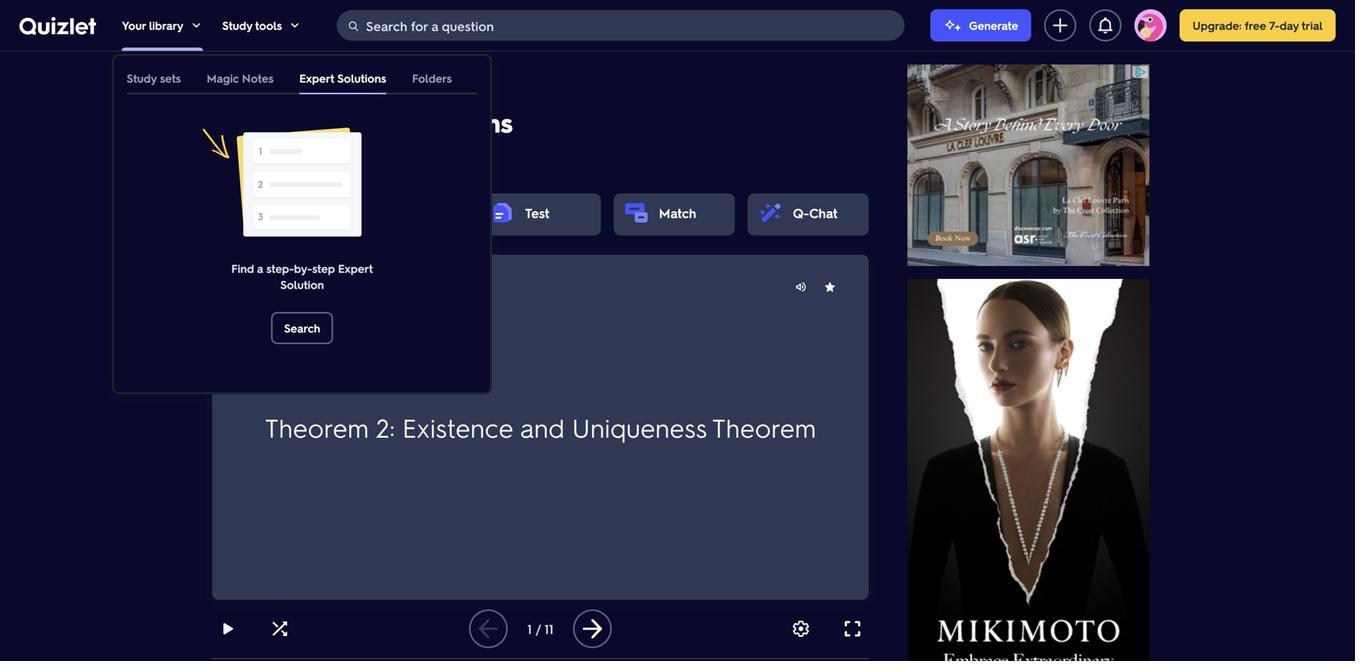 Task type: describe. For each thing, give the bounding box(es) containing it.
test
[[525, 205, 550, 222]]

flashcards link
[[257, 205, 322, 222]]

1
[[528, 621, 532, 638]]

that
[[590, 344, 620, 367]]

search image
[[348, 20, 360, 33]]

if up the has
[[560, 315, 569, 338]]

[0
[[756, 373, 772, 396]]

the right row
[[682, 373, 708, 396]]

your
[[122, 18, 146, 33]]

if left an
[[735, 344, 744, 367]]

system
[[308, 315, 363, 338]]

algebra link
[[258, 77, 301, 94]]

a linear system is consistent if and only if the rightmost column of the augmented matrix is not a pivot column - that is, if and only if an echelon form of the augmented matrix has no row of the form [0 ... 0 b] with b nonzero. 

if a linear system is consistent, then the solution set contains either (i) a unique solution, when there are no free variables, or (ii) infinitely many solutions, when there is at least one free variable. element
[[245, 300, 837, 555]]

study tools button
[[222, 0, 302, 51]]

7-
[[1270, 18, 1280, 33]]

0 horizontal spatial star filled image
[[363, 155, 375, 168]]

expert inside tab
[[300, 71, 334, 86]]

magic notes
[[207, 71, 274, 86]]

a right get on the top of page
[[286, 280, 292, 295]]

algebra for linear algebra theorems
[[291, 106, 388, 139]]

if up the pivot
[[471, 315, 480, 338]]

linear algebra link
[[320, 77, 398, 94]]

not
[[412, 344, 449, 367]]

0 vertical spatial and
[[485, 315, 515, 338]]

flashcards
[[257, 205, 322, 222]]

1 vertical spatial star filled image
[[824, 281, 837, 294]]

-
[[578, 344, 585, 367]]

hint
[[295, 280, 315, 295]]

0 vertical spatial only
[[520, 315, 555, 338]]

1 horizontal spatial augmented
[[409, 373, 501, 396]]

expert inside find a step-by-step expert solution
[[338, 261, 373, 276]]

16 studiers recently
[[232, 153, 348, 170]]

2 quizlet image from the top
[[19, 17, 96, 35]]

star filled image
[[824, 281, 837, 294]]

study for study sets
[[127, 71, 157, 86]]

step
[[312, 261, 335, 276]]

slash forward image for algebra
[[304, 79, 317, 92]]

an
[[749, 344, 768, 367]]

theorem 2: existence and uniqueness theorem
[[265, 411, 817, 444]]

math link
[[212, 77, 239, 94]]

magic notes tab
[[207, 62, 274, 94]]

2 form from the left
[[713, 373, 751, 396]]

search button
[[271, 312, 333, 345]]

1 horizontal spatial of
[[661, 373, 677, 396]]

1 advertisement element from the top
[[908, 65, 1150, 266]]

study tools
[[222, 18, 282, 33]]

the up 2:
[[379, 373, 405, 396]]

create image
[[1051, 16, 1070, 35]]

linear
[[259, 315, 303, 338]]

2 horizontal spatial of
[[751, 315, 768, 338]]

0 horizontal spatial is
[[368, 315, 380, 338]]

1 quizlet image from the top
[[19, 16, 96, 35]]

2:
[[376, 411, 395, 444]]

1 vertical spatial is
[[396, 344, 407, 367]]

solutions
[[337, 71, 387, 86]]

magic
[[207, 71, 239, 86]]

find a step-by-step expert solution
[[231, 261, 373, 292]]

solution
[[280, 278, 324, 292]]

upgrade:
[[1193, 18, 1242, 33]]

11
[[545, 621, 554, 638]]

arrow right image
[[580, 617, 605, 642]]

Search text field
[[366, 10, 900, 41]]

theorem 2: existence and uniqueness theorem element
[[245, 300, 837, 555]]

1 / 11
[[528, 621, 554, 638]]

existence
[[402, 411, 514, 444]]

...
[[777, 373, 788, 396]]

2 theorem from the left
[[712, 411, 817, 444]]

1 horizontal spatial column
[[686, 315, 746, 338]]

generate button
[[931, 9, 1032, 42]]

theorems
[[394, 106, 513, 139]]

no expert solutions found in library image
[[181, 127, 423, 248]]

2 advertisement element from the top
[[908, 279, 1150, 662]]

folders tab
[[412, 62, 452, 94]]

linear algebra theorems
[[212, 106, 513, 139]]

library
[[149, 18, 184, 33]]



Task type: vqa. For each thing, say whether or not it's contained in the screenshot.
the topmost →
no



Task type: locate. For each thing, give the bounding box(es) containing it.
augmented down not
[[409, 373, 501, 396]]

a left linear
[[245, 315, 254, 338]]

1 slash forward image from the left
[[242, 79, 255, 92]]

if right the is,
[[646, 344, 655, 367]]

expert solutions tab
[[300, 62, 387, 94]]

slash forward image for math
[[242, 79, 255, 92]]

is left not
[[396, 344, 407, 367]]

1 vertical spatial only
[[695, 344, 730, 367]]

0 horizontal spatial column
[[513, 344, 573, 367]]

16
[[232, 153, 243, 170]]

a
[[257, 261, 263, 276], [286, 280, 292, 295], [245, 315, 254, 338], [453, 344, 463, 367]]

no
[[593, 373, 621, 396]]

fullscreen image
[[843, 620, 863, 639]]

0 horizontal spatial theorem
[[265, 411, 369, 444]]

star filled image down linear algebra theorems
[[363, 155, 375, 168]]

the up "-" at bottom left
[[574, 315, 600, 338]]

of up an
[[751, 315, 768, 338]]

step-
[[266, 261, 294, 276]]

0 vertical spatial linear
[[320, 78, 352, 93]]

algebra
[[258, 78, 301, 93], [355, 78, 398, 93], [291, 106, 388, 139]]

1 horizontal spatial slash forward image
[[304, 79, 317, 92]]

slash forward image right 'math' link
[[242, 79, 255, 92]]

1 form from the left
[[315, 373, 353, 396]]

options image
[[792, 620, 811, 639]]

sparkle image
[[944, 16, 963, 35]]

matrix left the has
[[506, 373, 556, 396]]

trial
[[1302, 18, 1324, 33]]

expert solutions
[[300, 71, 387, 86]]

linear algebra
[[320, 78, 398, 93]]

echelon
[[245, 373, 310, 396]]

math
[[212, 78, 239, 93]]

0 horizontal spatial linear
[[212, 106, 285, 139]]

the
[[574, 315, 600, 338], [772, 315, 798, 338], [379, 373, 405, 396], [682, 373, 708, 396]]

study left sets
[[127, 71, 157, 86]]

q-chat
[[793, 205, 838, 222]]

matrix down system
[[342, 344, 391, 367]]

rightmost
[[605, 315, 681, 338]]

match
[[659, 205, 697, 222]]

1 horizontal spatial and
[[520, 411, 565, 444]]

linear
[[320, 78, 352, 93], [212, 106, 285, 139]]

advertisement element
[[908, 65, 1150, 266], [908, 279, 1150, 662]]

and right the is,
[[660, 344, 690, 367]]

None search field
[[337, 10, 905, 41]]

consistent
[[384, 315, 466, 338]]

q-chat link
[[793, 205, 838, 222]]

chat
[[810, 205, 838, 222]]

expert
[[300, 71, 334, 86], [338, 261, 373, 276]]

day
[[1280, 18, 1300, 33]]

1 horizontal spatial theorem
[[712, 411, 817, 444]]

study sets
[[127, 71, 181, 86]]

and
[[485, 315, 515, 338], [660, 344, 690, 367], [520, 411, 565, 444]]

quizlet image
[[19, 16, 96, 35], [19, 17, 96, 35]]

0 vertical spatial is
[[368, 315, 380, 338]]

0 vertical spatial expert
[[300, 71, 334, 86]]

profile picture image
[[1135, 9, 1167, 42]]

b]
[[808, 373, 825, 396]]

your library button
[[122, 0, 203, 51]]

column right rightmost
[[686, 315, 746, 338]]

caret down image
[[289, 19, 302, 32]]

with
[[245, 402, 278, 425]]

a inside find a step-by-step expert solution
[[257, 261, 263, 276]]

study inside the study sets tab
[[127, 71, 157, 86]]

algebra for linear algebra
[[355, 78, 398, 93]]

1 vertical spatial study
[[127, 71, 157, 86]]

caret down image
[[190, 19, 203, 32]]

if
[[471, 315, 480, 338], [560, 315, 569, 338], [646, 344, 655, 367], [735, 344, 744, 367]]

0 horizontal spatial form
[[315, 373, 353, 396]]

find
[[231, 261, 254, 276]]

of right row
[[661, 373, 677, 396]]

augmented
[[245, 344, 337, 367], [409, 373, 501, 396]]

upgrade: free 7-day trial
[[1193, 18, 1324, 33]]

sound image
[[795, 281, 808, 294]]

study for study tools
[[222, 18, 252, 33]]

form
[[315, 373, 353, 396], [713, 373, 751, 396]]

by-
[[294, 261, 312, 276]]

is
[[368, 315, 380, 338], [396, 344, 407, 367]]

theorem
[[265, 411, 369, 444], [712, 411, 817, 444]]

slash forward image
[[242, 79, 255, 92], [304, 79, 317, 92]]

2 horizontal spatial and
[[660, 344, 690, 367]]

0 horizontal spatial augmented
[[245, 344, 337, 367]]

folders
[[412, 71, 452, 86]]

slash forward image right algebra link
[[304, 79, 317, 92]]

1 vertical spatial matrix
[[506, 373, 556, 396]]

1 horizontal spatial expert
[[338, 261, 373, 276]]

nonzero.
[[298, 402, 369, 425]]

0 vertical spatial augmented
[[245, 344, 337, 367]]

0 horizontal spatial expert
[[300, 71, 334, 86]]

test link
[[525, 205, 550, 222]]

is,
[[625, 344, 641, 367]]

0 horizontal spatial and
[[485, 315, 515, 338]]

augmented down search on the left of page
[[245, 344, 337, 367]]

uniqueness
[[572, 411, 707, 444]]

upgrade: free 7-day trial button
[[1180, 9, 1336, 42]]

0 vertical spatial star filled image
[[363, 155, 375, 168]]

your library
[[122, 18, 184, 33]]

1 vertical spatial augmented
[[409, 373, 501, 396]]

2 slash forward image from the left
[[304, 79, 317, 92]]

1 horizontal spatial only
[[695, 344, 730, 367]]

notes
[[242, 71, 274, 86]]

and up the pivot
[[485, 315, 515, 338]]

1 horizontal spatial star filled image
[[824, 281, 837, 294]]

the down sound image
[[772, 315, 798, 338]]

study left tools
[[222, 18, 252, 33]]

of up nonzero.
[[358, 373, 374, 396]]

search
[[284, 321, 320, 336]]

study sets tab
[[127, 62, 181, 94]]

theorem down [0
[[712, 411, 817, 444]]

and down the has
[[520, 411, 565, 444]]

2 vertical spatial and
[[520, 411, 565, 444]]

shuffle image
[[270, 620, 290, 639]]

study inside study tools button
[[222, 18, 252, 33]]

0 vertical spatial matrix
[[342, 344, 391, 367]]

1 horizontal spatial matrix
[[506, 373, 556, 396]]

0
[[793, 373, 803, 396]]

1 vertical spatial and
[[660, 344, 690, 367]]

studiers
[[247, 153, 295, 170]]

Search field
[[338, 10, 904, 41]]

tab list containing study sets
[[114, 62, 491, 94]]

star filled image
[[363, 155, 375, 168], [824, 281, 837, 294]]

0 vertical spatial column
[[686, 315, 746, 338]]

1 horizontal spatial linear
[[320, 78, 352, 93]]

0 horizontal spatial study
[[127, 71, 157, 86]]

column
[[686, 315, 746, 338], [513, 344, 573, 367]]

a right not
[[453, 344, 463, 367]]

q-
[[793, 205, 810, 222]]

1 vertical spatial column
[[513, 344, 573, 367]]

tab list
[[114, 62, 491, 94]]

0 vertical spatial advertisement element
[[908, 65, 1150, 266]]

1 horizontal spatial study
[[222, 18, 252, 33]]

star filled image right sound image
[[824, 281, 837, 294]]

form up nonzero.
[[315, 373, 353, 396]]

form left [0
[[713, 373, 751, 396]]

study
[[222, 18, 252, 33], [127, 71, 157, 86]]

generate
[[970, 18, 1019, 33]]

0 horizontal spatial matrix
[[342, 344, 391, 367]]

play image
[[219, 620, 238, 639]]

0 horizontal spatial slash forward image
[[242, 79, 255, 92]]

0 horizontal spatial only
[[520, 315, 555, 338]]

row
[[626, 373, 656, 396]]

sets
[[160, 71, 181, 86]]

1 vertical spatial linear
[[212, 106, 285, 139]]

column left "-" at bottom left
[[513, 344, 573, 367]]

of
[[751, 315, 768, 338], [358, 373, 374, 396], [661, 373, 677, 396]]

matrix
[[342, 344, 391, 367], [506, 373, 556, 396]]

free
[[1245, 18, 1267, 33]]

1 vertical spatial advertisement element
[[908, 279, 1150, 662]]

linear for linear algebra
[[320, 78, 352, 93]]

/
[[536, 621, 542, 638]]

has
[[561, 373, 588, 396]]

0 horizontal spatial of
[[358, 373, 374, 396]]

a right 'find'
[[257, 261, 263, 276]]

get a hint
[[264, 280, 315, 295]]

arrow left image
[[476, 617, 502, 642]]

1 theorem from the left
[[265, 411, 369, 444]]

only
[[520, 315, 555, 338], [695, 344, 730, 367]]

theorem down echelon
[[265, 411, 369, 444]]

1 vertical spatial expert
[[338, 261, 373, 276]]

linear for linear algebra theorems
[[212, 106, 285, 139]]

1 horizontal spatial form
[[713, 373, 751, 396]]

b
[[283, 402, 293, 425]]

get
[[264, 280, 283, 295]]

match link
[[659, 205, 697, 222]]

is right system
[[368, 315, 380, 338]]

pivot
[[468, 344, 508, 367]]

a linear system is consistent if and only if the rightmost column of the augmented matrix is not a pivot column - that is, if and only if an echelon form of the augmented matrix has no row of the form [0 ... 0 b] with b nonzero.
[[245, 315, 825, 425]]

bell image
[[1096, 16, 1116, 35]]

recently
[[298, 153, 348, 170]]

1 horizontal spatial is
[[396, 344, 407, 367]]

tools
[[255, 18, 282, 33]]

0 vertical spatial study
[[222, 18, 252, 33]]



